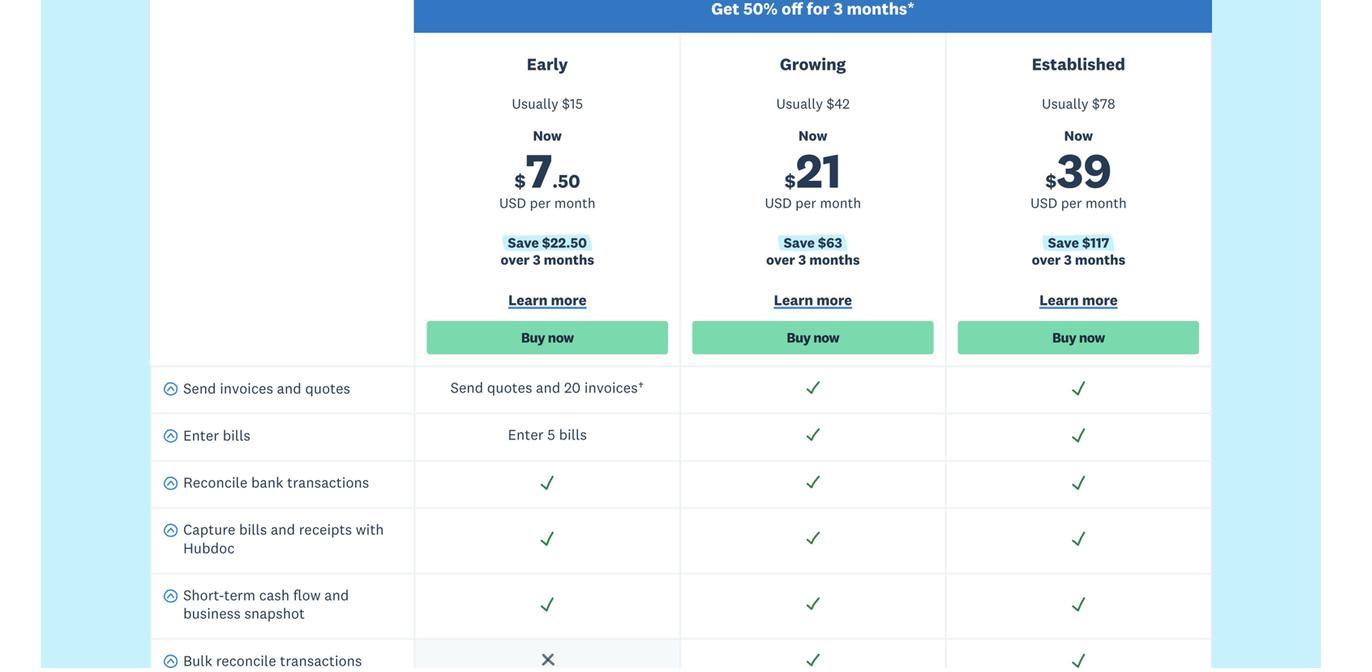Task type: locate. For each thing, give the bounding box(es) containing it.
and
[[536, 378, 561, 397], [277, 379, 302, 398], [271, 520, 295, 539], [325, 586, 349, 605]]

2 usd per month from the left
[[765, 194, 861, 212]]

now for 7
[[548, 329, 574, 346]]

1 horizontal spatial months
[[810, 251, 860, 268]]

1 horizontal spatial usually
[[777, 95, 823, 112]]

now
[[533, 127, 562, 144], [799, 127, 828, 144], [1064, 127, 1093, 144]]

3 for 21
[[799, 251, 806, 268]]

2 over from the left
[[766, 251, 795, 268]]

bills down 'invoices'
[[223, 426, 251, 445]]

bills right capture
[[239, 520, 267, 539]]

2 learn from the left
[[774, 291, 813, 309]]

early
[[527, 54, 568, 75]]

now for 39
[[1064, 127, 1093, 144]]

1 over 3 months from the left
[[501, 251, 594, 268]]

usually down early
[[512, 95, 559, 112]]

21
[[796, 140, 842, 201]]

growing
[[780, 54, 846, 75]]

1 months from the left
[[544, 251, 594, 268]]

buy now link for 21
[[693, 321, 934, 354]]

bills for capture bills and receipts with hubdoc
[[239, 520, 267, 539]]

per up the save $22.50
[[530, 194, 551, 212]]

2 horizontal spatial learn more
[[1040, 291, 1118, 309]]

enter
[[508, 426, 544, 444], [183, 426, 219, 445]]

buy for 39
[[1053, 329, 1077, 346]]

2 horizontal spatial buy
[[1053, 329, 1077, 346]]

1 horizontal spatial now
[[799, 127, 828, 144]]

send invoices and quotes
[[183, 379, 350, 398]]

and for quotes
[[277, 379, 302, 398]]

now down usually $ 78
[[1064, 127, 1093, 144]]

send for send invoices and quotes
[[183, 379, 216, 398]]

1 horizontal spatial month
[[820, 194, 861, 212]]

3 left $22.50
[[533, 251, 541, 268]]

learn
[[508, 291, 548, 309], [774, 291, 813, 309], [1040, 291, 1079, 309]]

transactions
[[287, 473, 369, 492]]

1 usd from the left
[[499, 194, 526, 212]]

more down $117
[[1082, 291, 1118, 309]]

1 horizontal spatial learn more link
[[693, 291, 934, 313]]

1 horizontal spatial usd
[[765, 194, 792, 212]]

1 over from the left
[[501, 251, 530, 268]]

0 horizontal spatial usd per month
[[499, 194, 596, 212]]

bills inside capture bills and receipts with hubdoc
[[239, 520, 267, 539]]

2 buy now from the left
[[787, 329, 840, 346]]

2 horizontal spatial over
[[1032, 251, 1061, 268]]

send inside button
[[183, 379, 216, 398]]

$ 21
[[785, 140, 842, 201]]

1 horizontal spatial per
[[796, 194, 817, 212]]

over 3 months
[[501, 251, 594, 268], [766, 251, 860, 268], [1032, 251, 1126, 268]]

3
[[533, 251, 541, 268], [799, 251, 806, 268], [1064, 251, 1072, 268]]

snapshot
[[244, 604, 305, 623]]

0 horizontal spatial usd
[[499, 194, 526, 212]]

2 horizontal spatial buy now link
[[958, 321, 1200, 354]]

usually down established
[[1042, 95, 1089, 112]]

usd per month up 'save $117'
[[1031, 194, 1127, 212]]

usd for 21
[[765, 194, 792, 212]]

hubdoc
[[183, 539, 235, 557]]

2 months from the left
[[810, 251, 860, 268]]

with
[[356, 520, 384, 539]]

1 horizontal spatial buy
[[787, 329, 811, 346]]

2 horizontal spatial more
[[1082, 291, 1118, 309]]

0 horizontal spatial buy
[[521, 329, 545, 346]]

quotes inside button
[[305, 379, 350, 398]]

usd per month
[[499, 194, 596, 212], [765, 194, 861, 212], [1031, 194, 1127, 212]]

months
[[544, 251, 594, 268], [810, 251, 860, 268], [1075, 251, 1126, 268]]

over 3 months for 21
[[766, 251, 860, 268]]

now for 21
[[814, 329, 840, 346]]

3 left the $63
[[799, 251, 806, 268]]

over left the $63
[[766, 251, 795, 268]]

learn more link down save $63
[[693, 291, 934, 313]]

$ down growing
[[827, 95, 835, 112]]

enter inside button
[[183, 426, 219, 445]]

buy
[[521, 329, 545, 346], [787, 329, 811, 346], [1053, 329, 1077, 346]]

usually for 39
[[1042, 95, 1089, 112]]

1 month from the left
[[554, 194, 596, 212]]

2 now from the left
[[799, 127, 828, 144]]

month for 21
[[820, 194, 861, 212]]

2 month from the left
[[820, 194, 861, 212]]

0 horizontal spatial send
[[183, 379, 216, 398]]

and inside capture bills and receipts with hubdoc
[[271, 520, 295, 539]]

included image
[[805, 380, 822, 397], [1070, 427, 1087, 444], [805, 474, 822, 491], [539, 530, 556, 547], [805, 530, 822, 547], [1070, 530, 1087, 547], [805, 652, 822, 668], [1070, 652, 1087, 668]]

1 learn more from the left
[[508, 291, 587, 309]]

per up 'save $117'
[[1061, 194, 1082, 212]]

enter left the 5
[[508, 426, 544, 444]]

and right 'invoices'
[[277, 379, 302, 398]]

and left receipts at left bottom
[[271, 520, 295, 539]]

3 3 from the left
[[1064, 251, 1072, 268]]

0 horizontal spatial save
[[508, 234, 539, 251]]

1 now from the left
[[548, 329, 574, 346]]

2 learn more link from the left
[[693, 291, 934, 313]]

usually for 7
[[512, 95, 559, 112]]

learn more
[[508, 291, 587, 309], [774, 291, 852, 309], [1040, 291, 1118, 309]]

3 over from the left
[[1032, 251, 1061, 268]]

usually down growing
[[777, 95, 823, 112]]

over
[[501, 251, 530, 268], [766, 251, 795, 268], [1032, 251, 1061, 268]]

3 month from the left
[[1086, 194, 1127, 212]]

2 learn more from the left
[[774, 291, 852, 309]]

1 buy now link from the left
[[427, 321, 668, 354]]

save left $117
[[1048, 234, 1079, 251]]

2 horizontal spatial now
[[1064, 127, 1093, 144]]

short-term cash flow and business snapshot
[[183, 586, 349, 623]]

learn down the save $22.50
[[508, 291, 548, 309]]

learn for 39
[[1040, 291, 1079, 309]]

2 horizontal spatial save
[[1048, 234, 1079, 251]]

usd up 'save $117'
[[1031, 194, 1058, 212]]

0 horizontal spatial months
[[544, 251, 594, 268]]

now
[[548, 329, 574, 346], [814, 329, 840, 346], [1079, 329, 1105, 346]]

now down usually $ 42
[[799, 127, 828, 144]]

1 buy from the left
[[521, 329, 545, 346]]

usd per month for 21
[[765, 194, 861, 212]]

enter for enter bills
[[183, 426, 219, 445]]

0 horizontal spatial now
[[548, 329, 574, 346]]

0 horizontal spatial quotes
[[305, 379, 350, 398]]

over for 39
[[1032, 251, 1061, 268]]

$ 7 . 50
[[515, 140, 580, 201]]

month
[[554, 194, 596, 212], [820, 194, 861, 212], [1086, 194, 1127, 212]]

1 horizontal spatial over 3 months
[[766, 251, 860, 268]]

2 horizontal spatial usually
[[1042, 95, 1089, 112]]

2 over 3 months from the left
[[766, 251, 860, 268]]

enter bills button
[[163, 426, 251, 449]]

1 horizontal spatial save
[[784, 234, 815, 251]]

1 usd per month from the left
[[499, 194, 596, 212]]

learn for 7
[[508, 291, 548, 309]]

2 more from the left
[[817, 291, 852, 309]]

learn more down save $63
[[774, 291, 852, 309]]

now for 7
[[533, 127, 562, 144]]

invoices†
[[585, 378, 644, 397]]

3 save from the left
[[1048, 234, 1079, 251]]

2 horizontal spatial months
[[1075, 251, 1126, 268]]

0 horizontal spatial over 3 months
[[501, 251, 594, 268]]

$ up 'save $117'
[[1046, 169, 1057, 192]]

save $117
[[1048, 234, 1110, 251]]

buy for 21
[[787, 329, 811, 346]]

reconcile
[[183, 473, 248, 492]]

15
[[570, 95, 583, 112]]

0 horizontal spatial now
[[533, 127, 562, 144]]

1 horizontal spatial over
[[766, 251, 795, 268]]

1 horizontal spatial 3
[[799, 251, 806, 268]]

0 horizontal spatial month
[[554, 194, 596, 212]]

2 3 from the left
[[799, 251, 806, 268]]

2 usually from the left
[[777, 95, 823, 112]]

and for 20
[[536, 378, 561, 397]]

2 horizontal spatial buy now
[[1053, 329, 1105, 346]]

bills inside button
[[223, 426, 251, 445]]

1 horizontal spatial more
[[817, 291, 852, 309]]

learn more link for 39
[[958, 291, 1200, 313]]

3 usd from the left
[[1031, 194, 1058, 212]]

2 horizontal spatial learn more link
[[958, 291, 1200, 313]]

$22.50
[[542, 234, 587, 251]]

quotes
[[487, 378, 532, 397], [305, 379, 350, 398]]

send invoices and quotes button
[[163, 379, 350, 402]]

0 horizontal spatial over
[[501, 251, 530, 268]]

short-
[[183, 586, 224, 605]]

learn more for 7
[[508, 291, 587, 309]]

save left $22.50
[[508, 234, 539, 251]]

and left 20 on the left
[[536, 378, 561, 397]]

business
[[183, 604, 241, 623]]

1 3 from the left
[[533, 251, 541, 268]]

3 over 3 months from the left
[[1032, 251, 1126, 268]]

per up save $63
[[796, 194, 817, 212]]

2 now from the left
[[814, 329, 840, 346]]

bills
[[559, 426, 587, 444], [223, 426, 251, 445], [239, 520, 267, 539]]

usually $ 42
[[777, 95, 850, 112]]

save
[[508, 234, 539, 251], [784, 234, 815, 251], [1048, 234, 1079, 251]]

$
[[562, 95, 570, 112], [827, 95, 835, 112], [1092, 95, 1100, 112], [515, 169, 526, 192], [785, 169, 796, 192], [1046, 169, 1057, 192]]

now down usually $ 15
[[533, 127, 562, 144]]

$ up save $63
[[785, 169, 796, 192]]

2 horizontal spatial 3
[[1064, 251, 1072, 268]]

usd left 21
[[765, 194, 792, 212]]

0 horizontal spatial learn
[[508, 291, 548, 309]]

1 usually from the left
[[512, 95, 559, 112]]

3 now from the left
[[1064, 127, 1093, 144]]

5
[[547, 426, 555, 444]]

3 months from the left
[[1075, 251, 1126, 268]]

usually
[[512, 95, 559, 112], [777, 95, 823, 112], [1042, 95, 1089, 112]]

1 horizontal spatial usd per month
[[765, 194, 861, 212]]

learn down save $63
[[774, 291, 813, 309]]

established
[[1032, 54, 1126, 75]]

send
[[451, 378, 484, 397], [183, 379, 216, 398]]

month for 7
[[554, 194, 596, 212]]

enter up the reconcile
[[183, 426, 219, 445]]

0 horizontal spatial per
[[530, 194, 551, 212]]

1 more from the left
[[551, 291, 587, 309]]

more down the $63
[[817, 291, 852, 309]]

learn down 'save $117'
[[1040, 291, 1079, 309]]

1 buy now from the left
[[521, 329, 574, 346]]

1 per from the left
[[530, 194, 551, 212]]

per
[[530, 194, 551, 212], [796, 194, 817, 212], [1061, 194, 1082, 212]]

2 buy from the left
[[787, 329, 811, 346]]

more
[[551, 291, 587, 309], [817, 291, 852, 309], [1082, 291, 1118, 309]]

3 buy now link from the left
[[958, 321, 1200, 354]]

2 horizontal spatial usd
[[1031, 194, 1058, 212]]

buy now
[[521, 329, 574, 346], [787, 329, 840, 346], [1053, 329, 1105, 346]]

3 usually from the left
[[1042, 95, 1089, 112]]

send for send quotes and 20 invoices†
[[451, 378, 484, 397]]

2 horizontal spatial per
[[1061, 194, 1082, 212]]

over left $117
[[1032, 251, 1061, 268]]

$ left the .
[[515, 169, 526, 192]]

enter 5 bills
[[508, 426, 587, 444]]

more down $22.50
[[551, 291, 587, 309]]

month up the $63
[[820, 194, 861, 212]]

2 horizontal spatial over 3 months
[[1032, 251, 1126, 268]]

0 horizontal spatial enter
[[183, 426, 219, 445]]

0 horizontal spatial usually
[[512, 95, 559, 112]]

1 horizontal spatial buy now link
[[693, 321, 934, 354]]

3 buy from the left
[[1053, 329, 1077, 346]]

and inside button
[[277, 379, 302, 398]]

0 horizontal spatial more
[[551, 291, 587, 309]]

1 horizontal spatial now
[[814, 329, 840, 346]]

1 horizontal spatial learn
[[774, 291, 813, 309]]

2 horizontal spatial month
[[1086, 194, 1127, 212]]

usually $ 15
[[512, 95, 583, 112]]

2 horizontal spatial usd per month
[[1031, 194, 1127, 212]]

months for 7
[[544, 251, 594, 268]]

over for 7
[[501, 251, 530, 268]]

month down "50"
[[554, 194, 596, 212]]

3 buy now from the left
[[1053, 329, 1105, 346]]

2 per from the left
[[796, 194, 817, 212]]

usd up the save $22.50
[[499, 194, 526, 212]]

3 learn more link from the left
[[958, 291, 1200, 313]]

buy now link
[[427, 321, 668, 354], [693, 321, 934, 354], [958, 321, 1200, 354]]

1 learn from the left
[[508, 291, 548, 309]]

reconcile bank transactions button
[[163, 473, 369, 496]]

3 left $117
[[1064, 251, 1072, 268]]

learn more link for 7
[[427, 291, 668, 313]]

3 per from the left
[[1061, 194, 1082, 212]]

3 learn from the left
[[1040, 291, 1079, 309]]

over left $22.50
[[501, 251, 530, 268]]

3 now from the left
[[1079, 329, 1105, 346]]

3 usd per month from the left
[[1031, 194, 1127, 212]]

learn more link down the save $22.50
[[427, 291, 668, 313]]

0 horizontal spatial buy now link
[[427, 321, 668, 354]]

learn more link
[[427, 291, 668, 313], [693, 291, 934, 313], [958, 291, 1200, 313]]

learn more down 'save $117'
[[1040, 291, 1118, 309]]

1 learn more link from the left
[[427, 291, 668, 313]]

save left the $63
[[784, 234, 815, 251]]

0 horizontal spatial buy now
[[521, 329, 574, 346]]

3 learn more from the left
[[1040, 291, 1118, 309]]

usd per month down the .
[[499, 194, 596, 212]]

2 buy now link from the left
[[693, 321, 934, 354]]

3 more from the left
[[1082, 291, 1118, 309]]

included image
[[1070, 380, 1087, 397], [805, 427, 822, 444], [539, 474, 556, 491], [1070, 474, 1087, 491], [539, 596, 556, 613], [805, 596, 822, 613], [1070, 596, 1087, 613]]

2 usd from the left
[[765, 194, 792, 212]]

1 horizontal spatial send
[[451, 378, 484, 397]]

and right flow
[[325, 586, 349, 605]]

usd
[[499, 194, 526, 212], [765, 194, 792, 212], [1031, 194, 1058, 212]]

learn more down the save $22.50
[[508, 291, 587, 309]]

1 horizontal spatial learn more
[[774, 291, 852, 309]]

2 horizontal spatial learn
[[1040, 291, 1079, 309]]

$ down early
[[562, 95, 570, 112]]

usually for 21
[[777, 95, 823, 112]]

0 horizontal spatial 3
[[533, 251, 541, 268]]

1 horizontal spatial enter
[[508, 426, 544, 444]]

send quotes and 20 invoices†
[[451, 378, 644, 397]]

learn more link down 'save $117'
[[958, 291, 1200, 313]]

1 save from the left
[[508, 234, 539, 251]]

usd per month up save $63
[[765, 194, 861, 212]]

2 save from the left
[[784, 234, 815, 251]]

2 horizontal spatial now
[[1079, 329, 1105, 346]]

$ inside $ 39
[[1046, 169, 1057, 192]]

0 horizontal spatial learn more link
[[427, 291, 668, 313]]

1 now from the left
[[533, 127, 562, 144]]

0 horizontal spatial learn more
[[508, 291, 587, 309]]

per for 39
[[1061, 194, 1082, 212]]

1 horizontal spatial buy now
[[787, 329, 840, 346]]

1 horizontal spatial quotes
[[487, 378, 532, 397]]

receipts
[[299, 520, 352, 539]]

month up $117
[[1086, 194, 1127, 212]]



Task type: describe. For each thing, give the bounding box(es) containing it.
buy now link for 7
[[427, 321, 668, 354]]

39
[[1057, 140, 1112, 201]]

more for 21
[[817, 291, 852, 309]]

usd for 7
[[499, 194, 526, 212]]

now for 21
[[799, 127, 828, 144]]

more for 39
[[1082, 291, 1118, 309]]

50
[[558, 169, 580, 192]]

learn more link for 21
[[693, 291, 934, 313]]

capture bills and receipts with hubdoc button
[[163, 520, 403, 561]]

save $63
[[784, 234, 843, 251]]

buy now for 21
[[787, 329, 840, 346]]

buy now link for 39
[[958, 321, 1200, 354]]

3 for 39
[[1064, 251, 1072, 268]]

buy now for 39
[[1053, 329, 1105, 346]]

learn for 21
[[774, 291, 813, 309]]

$ inside $ 7 . 50
[[515, 169, 526, 192]]

buy for 7
[[521, 329, 545, 346]]

and for receipts
[[271, 520, 295, 539]]

bills for enter bills
[[223, 426, 251, 445]]

bills right the 5
[[559, 426, 587, 444]]

$117
[[1083, 234, 1110, 251]]

term
[[224, 586, 256, 605]]

20
[[564, 378, 581, 397]]

flow
[[293, 586, 321, 605]]

per for 7
[[530, 194, 551, 212]]

capture
[[183, 520, 235, 539]]

capture bills and receipts with hubdoc
[[183, 520, 384, 557]]

usd for 39
[[1031, 194, 1058, 212]]

months for 39
[[1075, 251, 1126, 268]]

7
[[526, 140, 553, 201]]

per for 21
[[796, 194, 817, 212]]

$63
[[818, 234, 843, 251]]

month for 39
[[1086, 194, 1127, 212]]

save for 21
[[784, 234, 815, 251]]

enter bills
[[183, 426, 251, 445]]

42
[[835, 95, 850, 112]]

months for 21
[[810, 251, 860, 268]]

$ 39
[[1046, 140, 1112, 201]]

bank
[[251, 473, 283, 492]]

usually $ 78
[[1042, 95, 1116, 112]]

cash
[[259, 586, 290, 605]]

over 3 months for 39
[[1032, 251, 1126, 268]]

more for 7
[[551, 291, 587, 309]]

enter for enter 5 bills
[[508, 426, 544, 444]]

buy now for 7
[[521, 329, 574, 346]]

now for 39
[[1079, 329, 1105, 346]]

learn more for 39
[[1040, 291, 1118, 309]]

learn more for 21
[[774, 291, 852, 309]]

over 3 months for 7
[[501, 251, 594, 268]]

save for 39
[[1048, 234, 1079, 251]]

$ inside $ 21
[[785, 169, 796, 192]]

excluded image
[[539, 652, 556, 668]]

usd per month for 39
[[1031, 194, 1127, 212]]

short-term cash flow and business snapshot button
[[163, 586, 403, 627]]

invoices
[[220, 379, 273, 398]]

3 for 7
[[533, 251, 541, 268]]

save $22.50
[[508, 234, 587, 251]]

reconcile bank transactions
[[183, 473, 369, 492]]

and inside short-term cash flow and business snapshot
[[325, 586, 349, 605]]

save for 7
[[508, 234, 539, 251]]

over for 21
[[766, 251, 795, 268]]

78
[[1100, 95, 1116, 112]]

usd per month for 7
[[499, 194, 596, 212]]

$ down established
[[1092, 95, 1100, 112]]

.
[[553, 169, 558, 192]]



Task type: vqa. For each thing, say whether or not it's contained in the screenshot.
middle "Learn more"
yes



